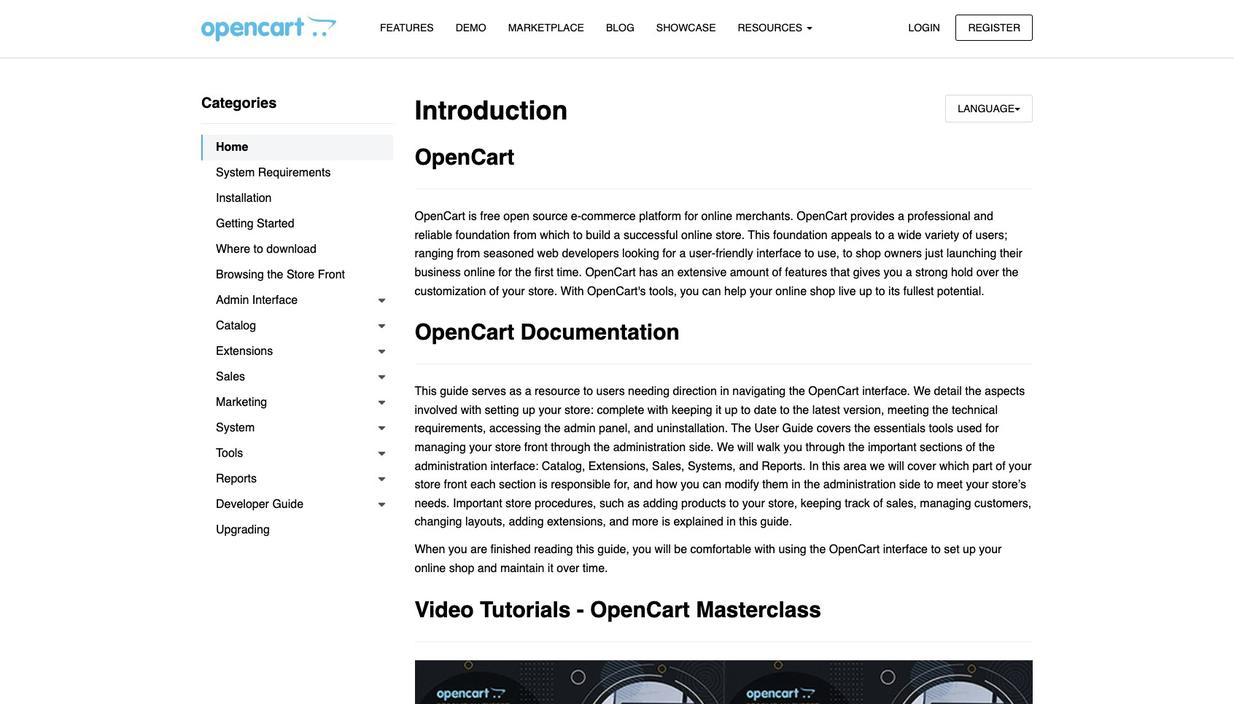 Task type: describe. For each thing, give the bounding box(es) containing it.
register link
[[956, 14, 1033, 41]]

web
[[538, 248, 559, 261]]

just
[[926, 248, 944, 261]]

1 foundation from the left
[[456, 229, 510, 242]]

upgrading link
[[201, 518, 393, 544]]

and down the such
[[610, 516, 629, 529]]

1 vertical spatial in
[[792, 479, 801, 492]]

its
[[889, 285, 901, 298]]

up up the
[[725, 404, 738, 417]]

where
[[216, 243, 250, 256]]

0 horizontal spatial with
[[461, 404, 482, 417]]

marketing link
[[201, 390, 393, 416]]

admin
[[564, 423, 596, 436]]

1 horizontal spatial adding
[[643, 497, 678, 511]]

essentials
[[874, 423, 926, 436]]

0 vertical spatial in
[[721, 385, 730, 399]]

involved
[[415, 404, 458, 417]]

looking
[[623, 248, 660, 261]]

the up area
[[849, 441, 865, 455]]

which inside this guide serves as a resource to users needing direction in navigating the opencart interface. we detail the aspects involved with setting up your store: complete with keeping it up to date to the latest version, meeting the technical requirements, accessing the admin panel, and uninstallation. the user guide covers the essentials tools used for managing your store front through the administration side. we will walk you through the important sections of the administration interface: catalog, extensions, sales, systems, and reports. in this area we will cover which part of your store front each section is responsible for, and how you can modify them in the administration side to meet your store's needs. important store procedures, such as adding products to your store, keeping track of sales, managing customers, changing layouts, adding extensions, and more is explained in this guide.
[[940, 460, 970, 473]]

set
[[944, 544, 960, 557]]

cover
[[908, 460, 937, 473]]

online inside when you are finished reading this guide, you will be comfortable with using the opencart interface to set up your online shop and maintain it over time.
[[415, 563, 446, 576]]

will inside when you are finished reading this guide, you will be comfortable with using the opencart interface to set up your online shop and maintain it over time.
[[655, 544, 671, 557]]

up up accessing
[[523, 404, 536, 417]]

sales
[[216, 371, 245, 384]]

system for system
[[216, 422, 255, 435]]

front
[[318, 269, 345, 282]]

register
[[969, 22, 1021, 33]]

sales,
[[887, 497, 917, 511]]

0 vertical spatial as
[[510, 385, 522, 399]]

version,
[[844, 404, 885, 417]]

0 horizontal spatial we
[[717, 441, 735, 455]]

interface inside opencart is free open source e-commerce platform for online merchants. opencart provides a professional and reliable foundation from which to build a successful online store. this foundation appeals to a wide variety of users; ranging from seasoned web developers looking for a user-friendly interface to use, to shop owners just launching their business online for the first time. opencart has an extensive amount of features that gives you a strong hold over the customization of your store. with opencart's tools, you can help your online shop live up to its fullest potential.
[[757, 248, 802, 261]]

opencart down customization
[[415, 320, 515, 345]]

this inside when you are finished reading this guide, you will be comfortable with using the opencart interface to set up your online shop and maintain it over time.
[[576, 544, 595, 557]]

developers
[[562, 248, 619, 261]]

browsing the store front link
[[201, 263, 393, 288]]

setting
[[485, 404, 519, 417]]

a down owners at the right top
[[906, 266, 913, 279]]

products
[[682, 497, 726, 511]]

language
[[958, 103, 1015, 115]]

0 vertical spatial store
[[495, 441, 521, 455]]

marketing
[[216, 396, 267, 409]]

to up the
[[741, 404, 751, 417]]

customers,
[[975, 497, 1032, 511]]

2 vertical spatial is
[[662, 516, 671, 529]]

maintain
[[501, 563, 545, 576]]

system link
[[201, 416, 393, 442]]

1 horizontal spatial this
[[739, 516, 758, 529]]

the right navigating
[[789, 385, 806, 399]]

1 horizontal spatial as
[[628, 497, 640, 511]]

features link
[[369, 15, 445, 41]]

merchants.
[[736, 210, 794, 223]]

the left admin
[[545, 423, 561, 436]]

gives
[[854, 266, 881, 279]]

tools link
[[201, 442, 393, 467]]

user-
[[689, 248, 716, 261]]

can inside this guide serves as a resource to users needing direction in navigating the opencart interface. we detail the aspects involved with setting up your store: complete with keeping it up to date to the latest version, meeting the technical requirements, accessing the admin panel, and uninstallation. the user guide covers the essentials tools used for managing your store front through the administration side. we will walk you through the important sections of the administration interface: catalog, extensions, sales, systems, and reports. in this area we will cover which part of your store front each section is responsible for, and how you can modify them in the administration side to meet your store's needs. important store procedures, such as adding products to your store, keeping track of sales, managing customers, changing layouts, adding extensions, and more is explained in this guide.
[[703, 479, 722, 492]]

interface
[[252, 294, 298, 307]]

finished
[[491, 544, 531, 557]]

1 horizontal spatial is
[[539, 479, 548, 492]]

marketplace link
[[497, 15, 595, 41]]

your down resource at left bottom
[[539, 404, 562, 417]]

tools,
[[649, 285, 677, 298]]

1 horizontal spatial shop
[[810, 285, 836, 298]]

opencart up 'opencart's'
[[586, 266, 636, 279]]

to right side
[[924, 479, 934, 492]]

users;
[[976, 229, 1008, 242]]

1 horizontal spatial with
[[648, 404, 669, 417]]

to right the date
[[780, 404, 790, 417]]

important
[[453, 497, 502, 511]]

sections
[[920, 441, 963, 455]]

provides
[[851, 210, 895, 223]]

meet
[[937, 479, 963, 492]]

2 vertical spatial store
[[506, 497, 532, 511]]

0 vertical spatial front
[[525, 441, 548, 455]]

shop inside when you are finished reading this guide, you will be comfortable with using the opencart interface to set up your online shop and maintain it over time.
[[449, 563, 475, 576]]

the up part
[[979, 441, 996, 455]]

needs.
[[415, 497, 450, 511]]

how
[[656, 479, 678, 492]]

their
[[1000, 248, 1023, 261]]

used
[[957, 423, 983, 436]]

appeals
[[831, 229, 872, 242]]

this guide serves as a resource to users needing direction in navigating the opencart interface. we detail the aspects involved with setting up your store: complete with keeping it up to date to the latest version, meeting the technical requirements, accessing the admin panel, and uninstallation. the user guide covers the essentials tools used for managing your store front through the administration side. we will walk you through the important sections of the administration interface: catalog, extensions, sales, systems, and reports. in this area we will cover which part of your store front each section is responsible for, and how you can modify them in the administration side to meet your store's needs. important store procedures, such as adding products to your store, keeping track of sales, managing customers, changing layouts, adding extensions, and more is explained in this guide.
[[415, 385, 1032, 529]]

masterclass
[[696, 597, 822, 623]]

for down seasoned
[[499, 266, 512, 279]]

to left its
[[876, 285, 886, 298]]

extensions link
[[201, 339, 393, 365]]

to inside when you are finished reading this guide, you will be comfortable with using the opencart interface to set up your online shop and maintain it over time.
[[931, 544, 941, 557]]

you down extensive
[[681, 285, 699, 298]]

resources link
[[727, 15, 824, 41]]

1 horizontal spatial from
[[514, 229, 537, 242]]

it inside when you are finished reading this guide, you will be comfortable with using the opencart interface to set up your online shop and maintain it over time.
[[548, 563, 554, 576]]

and right panel,
[[634, 423, 654, 436]]

the down their on the top of page
[[1003, 266, 1019, 279]]

live
[[839, 285, 856, 298]]

with
[[561, 285, 584, 298]]

in
[[809, 460, 819, 473]]

part
[[973, 460, 993, 473]]

serves
[[472, 385, 506, 399]]

explained
[[674, 516, 724, 529]]

fullest
[[904, 285, 934, 298]]

extensive
[[678, 266, 727, 279]]

interface inside when you are finished reading this guide, you will be comfortable with using the opencart interface to set up your online shop and maintain it over time.
[[883, 544, 928, 557]]

system for system requirements
[[216, 166, 255, 180]]

successful
[[624, 229, 678, 242]]

2 through from the left
[[806, 441, 846, 455]]

login
[[909, 22, 941, 33]]

meeting
[[888, 404, 930, 417]]

hold
[[952, 266, 974, 279]]

launching
[[947, 248, 997, 261]]

platform
[[639, 210, 682, 223]]

free
[[480, 210, 501, 223]]

opencart is free open source e-commerce platform for online merchants. opencart provides a professional and reliable foundation from which to build a successful online store. this foundation appeals to a wide variety of users; ranging from seasoned web developers looking for a user-friendly interface to use, to shop owners just launching their business online for the first time. opencart has an extensive amount of features that gives you a strong hold over the customization of your store. with opencart's tools, you can help your online shop live up to its fullest potential.
[[415, 210, 1023, 298]]

of down seasoned
[[489, 285, 499, 298]]

a left wide
[[888, 229, 895, 242]]

of down used
[[966, 441, 976, 455]]

using
[[779, 544, 807, 557]]

user
[[755, 423, 779, 436]]

blog link
[[595, 15, 646, 41]]

developer guide link
[[201, 493, 393, 518]]

a up wide
[[898, 210, 905, 223]]

you down more
[[633, 544, 652, 557]]

guide inside this guide serves as a resource to users needing direction in navigating the opencart interface. we detail the aspects involved with setting up your store: complete with keeping it up to date to the latest version, meeting the technical requirements, accessing the admin panel, and uninstallation. the user guide covers the essentials tools used for managing your store front through the administration side. we will walk you through the important sections of the administration interface: catalog, extensions, sales, systems, and reports. in this area we will cover which part of your store front each section is responsible for, and how you can modify them in the administration side to meet your store's needs. important store procedures, such as adding products to your store, keeping track of sales, managing customers, changing layouts, adding extensions, and more is explained in this guide.
[[783, 423, 814, 436]]

up inside when you are finished reading this guide, you will be comfortable with using the opencart interface to set up your online shop and maintain it over time.
[[963, 544, 976, 557]]

time. inside when you are finished reading this guide, you will be comfortable with using the opencart interface to set up your online shop and maintain it over time.
[[583, 563, 608, 576]]

opencart - open source shopping cart solution image
[[201, 15, 336, 42]]

the up technical
[[966, 385, 982, 399]]

1 through from the left
[[551, 441, 591, 455]]

a right build
[[614, 229, 621, 242]]

getting
[[216, 217, 254, 231]]

2 foundation from the left
[[774, 229, 828, 242]]

store,
[[769, 497, 798, 511]]

for up an
[[663, 248, 676, 261]]

video
[[415, 597, 474, 623]]

sales link
[[201, 365, 393, 390]]

opencart down introduction
[[415, 145, 515, 170]]

blog
[[606, 22, 635, 34]]

we
[[870, 460, 885, 473]]

1 vertical spatial managing
[[920, 497, 972, 511]]

your down 'requirements,'
[[469, 441, 492, 455]]

reliable
[[415, 229, 453, 242]]

and inside when you are finished reading this guide, you will be comfortable with using the opencart interface to set up your online shop and maintain it over time.
[[478, 563, 497, 576]]

catalog
[[216, 320, 256, 333]]

detail
[[935, 385, 962, 399]]

for right platform
[[685, 210, 698, 223]]

you left are
[[449, 544, 467, 557]]

this inside this guide serves as a resource to users needing direction in navigating the opencart interface. we detail the aspects involved with setting up your store: complete with keeping it up to date to the latest version, meeting the technical requirements, accessing the admin panel, and uninstallation. the user guide covers the essentials tools used for managing your store front through the administration side. we will walk you through the important sections of the administration interface: catalog, extensions, sales, systems, and reports. in this area we will cover which part of your store front each section is responsible for, and how you can modify them in the administration side to meet your store's needs. important store procedures, such as adding products to your store, keeping track of sales, managing customers, changing layouts, adding extensions, and more is explained in this guide.
[[415, 385, 437, 399]]

to up features
[[805, 248, 815, 261]]

with inside when you are finished reading this guide, you will be comfortable with using the opencart interface to set up your online shop and maintain it over time.
[[755, 544, 776, 557]]

documentation
[[521, 320, 680, 345]]

developer guide
[[216, 498, 304, 512]]

you up products
[[681, 479, 700, 492]]

of right track
[[874, 497, 883, 511]]

and inside opencart is free open source e-commerce platform for online merchants. opencart provides a professional and reliable foundation from which to build a successful online store. this foundation appeals to a wide variety of users; ranging from seasoned web developers looking for a user-friendly interface to use, to shop owners just launching their business online for the first time. opencart has an extensive amount of features that gives you a strong hold over the customization of your store. with opencart's tools, you can help your online shop live up to its fullest potential.
[[974, 210, 994, 223]]

1 horizontal spatial we
[[914, 385, 931, 399]]

to up store:
[[584, 385, 593, 399]]

to inside where to download link
[[254, 243, 263, 256]]

technical
[[952, 404, 998, 417]]



Task type: vqa. For each thing, say whether or not it's contained in the screenshot.
OpenCart Theme and Module Development "image"
no



Task type: locate. For each thing, give the bounding box(es) containing it.
a left "user-"
[[680, 248, 686, 261]]

1 horizontal spatial administration
[[613, 441, 686, 455]]

to left set
[[931, 544, 941, 557]]

0 horizontal spatial this
[[576, 544, 595, 557]]

for right used
[[986, 423, 999, 436]]

1 vertical spatial we
[[717, 441, 735, 455]]

of right amount
[[772, 266, 782, 279]]

0 horizontal spatial from
[[457, 248, 480, 261]]

which
[[540, 229, 570, 242], [940, 460, 970, 473]]

1 vertical spatial shop
[[810, 285, 836, 298]]

2 vertical spatial administration
[[824, 479, 896, 492]]

1 horizontal spatial keeping
[[801, 497, 842, 511]]

upgrading
[[216, 524, 270, 537]]

interface left set
[[883, 544, 928, 557]]

the down panel,
[[594, 441, 610, 455]]

is inside opencart is free open source e-commerce platform for online merchants. opencart provides a professional and reliable foundation from which to build a successful online store. this foundation appeals to a wide variety of users; ranging from seasoned web developers looking for a user-friendly interface to use, to shop owners just launching their business online for the first time. opencart has an extensive amount of features that gives you a strong hold over the customization of your store. with opencart's tools, you can help your online shop live up to its fullest potential.
[[469, 210, 477, 223]]

the
[[732, 423, 752, 436]]

1 horizontal spatial front
[[525, 441, 548, 455]]

your down seasoned
[[502, 285, 525, 298]]

0 vertical spatial this
[[748, 229, 770, 242]]

2 vertical spatial in
[[727, 516, 736, 529]]

admin interface link
[[201, 288, 393, 314]]

showcase
[[657, 22, 716, 34]]

reports
[[216, 473, 257, 486]]

in right them
[[792, 479, 801, 492]]

you up its
[[884, 266, 903, 279]]

0 vertical spatial administration
[[613, 441, 686, 455]]

store:
[[565, 404, 594, 417]]

0 horizontal spatial will
[[655, 544, 671, 557]]

front down accessing
[[525, 441, 548, 455]]

with down guide
[[461, 404, 482, 417]]

the inside when you are finished reading this guide, you will be comfortable with using the opencart interface to set up your online shop and maintain it over time.
[[810, 544, 826, 557]]

can
[[703, 285, 721, 298], [703, 479, 722, 492]]

is right section at the bottom left of the page
[[539, 479, 548, 492]]

the
[[515, 266, 532, 279], [1003, 266, 1019, 279], [267, 269, 284, 282], [789, 385, 806, 399], [966, 385, 982, 399], [793, 404, 809, 417], [933, 404, 949, 417], [545, 423, 561, 436], [855, 423, 871, 436], [594, 441, 610, 455], [849, 441, 865, 455], [979, 441, 996, 455], [804, 479, 821, 492], [810, 544, 826, 557]]

0 horizontal spatial this
[[415, 385, 437, 399]]

more
[[632, 516, 659, 529]]

will left the be
[[655, 544, 671, 557]]

0 horizontal spatial interface
[[757, 248, 802, 261]]

0 vertical spatial this
[[822, 460, 841, 473]]

store down section at the bottom left of the page
[[506, 497, 532, 511]]

opencart up latest
[[809, 385, 859, 399]]

the left first at left top
[[515, 266, 532, 279]]

opencart down track
[[830, 544, 880, 557]]

business
[[415, 266, 461, 279]]

adding
[[643, 497, 678, 511], [509, 516, 544, 529]]

store. up friendly
[[716, 229, 745, 242]]

installation link
[[201, 186, 393, 212]]

1 horizontal spatial guide
[[783, 423, 814, 436]]

time. inside opencart is free open source e-commerce platform for online merchants. opencart provides a professional and reliable foundation from which to build a successful online store. this foundation appeals to a wide variety of users; ranging from seasoned web developers looking for a user-friendly interface to use, to shop owners just launching their business online for the first time. opencart has an extensive amount of features that gives you a strong hold over the customization of your store. with opencart's tools, you can help your online shop live up to its fullest potential.
[[557, 266, 582, 279]]

1 vertical spatial from
[[457, 248, 480, 261]]

1 vertical spatial over
[[557, 563, 580, 576]]

store up needs. on the left bottom
[[415, 479, 441, 492]]

0 vertical spatial which
[[540, 229, 570, 242]]

1 vertical spatial this
[[415, 385, 437, 399]]

opencart right -
[[590, 597, 690, 623]]

1 horizontal spatial it
[[716, 404, 722, 417]]

this
[[822, 460, 841, 473], [739, 516, 758, 529], [576, 544, 595, 557]]

systems,
[[688, 460, 736, 473]]

system requirements link
[[201, 161, 393, 186]]

can inside opencart is free open source e-commerce platform for online merchants. opencart provides a professional and reliable foundation from which to build a successful online store. this foundation appeals to a wide variety of users; ranging from seasoned web developers looking for a user-friendly interface to use, to shop owners just launching their business online for the first time. opencart has an extensive amount of features that gives you a strong hold over the customization of your store. with opencart's tools, you can help your online shop live up to its fullest potential.
[[703, 285, 721, 298]]

panel,
[[599, 423, 631, 436]]

0 vertical spatial adding
[[643, 497, 678, 511]]

from right ranging at the left top
[[457, 248, 480, 261]]

developer
[[216, 498, 269, 512]]

open
[[504, 210, 530, 223]]

area
[[844, 460, 867, 473]]

2 vertical spatial shop
[[449, 563, 475, 576]]

keeping left track
[[801, 497, 842, 511]]

0 vertical spatial interface
[[757, 248, 802, 261]]

can down systems,
[[703, 479, 722, 492]]

0 horizontal spatial shop
[[449, 563, 475, 576]]

as up setting
[[510, 385, 522, 399]]

when you are finished reading this guide, you will be comfortable with using the opencart interface to set up your online shop and maintain it over time.
[[415, 544, 1002, 576]]

1 vertical spatial can
[[703, 479, 722, 492]]

0 vertical spatial managing
[[415, 441, 466, 455]]

up inside opencart is free open source e-commerce platform for online merchants. opencart provides a professional and reliable foundation from which to build a successful online store. this foundation appeals to a wide variety of users; ranging from seasoned web developers looking for a user-friendly interface to use, to shop owners just launching their business online for the first time. opencart has an extensive amount of features that gives you a strong hold over the customization of your store. with opencart's tools, you can help your online shop live up to its fullest potential.
[[860, 285, 873, 298]]

0 horizontal spatial which
[[540, 229, 570, 242]]

and down are
[[478, 563, 497, 576]]

1 vertical spatial adding
[[509, 516, 544, 529]]

opencart up reliable
[[415, 210, 465, 223]]

your down modify on the bottom
[[743, 497, 765, 511]]

2 horizontal spatial shop
[[856, 248, 882, 261]]

potential.
[[938, 285, 985, 298]]

variety
[[925, 229, 960, 242]]

the down in
[[804, 479, 821, 492]]

0 horizontal spatial foundation
[[456, 229, 510, 242]]

1 system from the top
[[216, 166, 255, 180]]

browsing the store front
[[216, 269, 345, 282]]

them
[[763, 479, 789, 492]]

0 horizontal spatial time.
[[557, 266, 582, 279]]

managing down 'requirements,'
[[415, 441, 466, 455]]

home
[[216, 141, 248, 154]]

this right in
[[822, 460, 841, 473]]

the left "store"
[[267, 269, 284, 282]]

foundation down free
[[456, 229, 510, 242]]

2 horizontal spatial this
[[822, 460, 841, 473]]

over inside opencart is free open source e-commerce platform for online merchants. opencart provides a professional and reliable foundation from which to build a successful online store. this foundation appeals to a wide variety of users; ranging from seasoned web developers looking for a user-friendly interface to use, to shop owners just launching their business online for the first time. opencart has an extensive amount of features that gives you a strong hold over the customization of your store. with opencart's tools, you can help your online shop live up to its fullest potential.
[[977, 266, 1000, 279]]

this
[[748, 229, 770, 242], [415, 385, 437, 399]]

0 vertical spatial is
[[469, 210, 477, 223]]

0 vertical spatial keeping
[[672, 404, 713, 417]]

to down modify on the bottom
[[730, 497, 739, 511]]

it down reading
[[548, 563, 554, 576]]

requirements,
[[415, 423, 486, 436]]

through down the covers
[[806, 441, 846, 455]]

your down part
[[967, 479, 989, 492]]

1 horizontal spatial which
[[940, 460, 970, 473]]

of up launching
[[963, 229, 973, 242]]

0 horizontal spatial over
[[557, 563, 580, 576]]

extensions
[[216, 345, 273, 358]]

0 horizontal spatial it
[[548, 563, 554, 576]]

opencart inside this guide serves as a resource to users needing direction in navigating the opencart interface. we detail the aspects involved with setting up your store: complete with keeping it up to date to the latest version, meeting the technical requirements, accessing the admin panel, and uninstallation. the user guide covers the essentials tools used for managing your store front through the administration side. we will walk you through the important sections of the administration interface: catalog, extensions, sales, systems, and reports. in this area we will cover which part of your store front each section is responsible for, and how you can modify them in the administration side to meet your store's needs. important store procedures, such as adding products to your store, keeping track of sales, managing customers, changing layouts, adding extensions, and more is explained in this guide.
[[809, 385, 859, 399]]

0 vertical spatial over
[[977, 266, 1000, 279]]

1 vertical spatial time.
[[583, 563, 608, 576]]

for inside this guide serves as a resource to users needing direction in navigating the opencart interface. we detail the aspects involved with setting up your store: complete with keeping it up to date to the latest version, meeting the technical requirements, accessing the admin panel, and uninstallation. the user guide covers the essentials tools used for managing your store front through the administration side. we will walk you through the important sections of the administration interface: catalog, extensions, sales, systems, and reports. in this area we will cover which part of your store front each section is responsible for, and how you can modify them in the administration side to meet your store's needs. important store procedures, such as adding products to your store, keeping track of sales, managing customers, changing layouts, adding extensions, and more is explained in this guide.
[[986, 423, 999, 436]]

to down the e-
[[573, 229, 583, 242]]

categories
[[201, 95, 277, 112]]

and up users;
[[974, 210, 994, 223]]

1 horizontal spatial over
[[977, 266, 1000, 279]]

which inside opencart is free open source e-commerce platform for online merchants. opencart provides a professional and reliable foundation from which to build a successful online store. this foundation appeals to a wide variety of users; ranging from seasoned web developers looking for a user-friendly interface to use, to shop owners just launching their business online for the first time. opencart has an extensive amount of features that gives you a strong hold over the customization of your store. with opencart's tools, you can help your online shop live up to its fullest potential.
[[540, 229, 570, 242]]

0 horizontal spatial is
[[469, 210, 477, 223]]

0 vertical spatial system
[[216, 166, 255, 180]]

system requirements
[[216, 166, 331, 180]]

features
[[380, 22, 434, 34]]

responsible
[[551, 479, 611, 492]]

store's
[[992, 479, 1027, 492]]

this left guide.
[[739, 516, 758, 529]]

guide down reports link
[[272, 498, 304, 512]]

installation
[[216, 192, 272, 205]]

demo link
[[445, 15, 497, 41]]

your inside when you are finished reading this guide, you will be comfortable with using the opencart interface to set up your online shop and maintain it over time.
[[980, 544, 1002, 557]]

download
[[267, 243, 317, 256]]

0 vertical spatial from
[[514, 229, 537, 242]]

will down the
[[738, 441, 754, 455]]

0 vertical spatial will
[[738, 441, 754, 455]]

your right set
[[980, 544, 1002, 557]]

1 vertical spatial store.
[[528, 285, 558, 298]]

system
[[216, 166, 255, 180], [216, 422, 255, 435]]

first
[[535, 266, 554, 279]]

2 vertical spatial this
[[576, 544, 595, 557]]

your down amount
[[750, 285, 773, 298]]

and right for,
[[634, 479, 653, 492]]

your up store's
[[1009, 460, 1032, 473]]

0 horizontal spatial guide
[[272, 498, 304, 512]]

0 horizontal spatial through
[[551, 441, 591, 455]]

side.
[[689, 441, 714, 455]]

0 horizontal spatial front
[[444, 479, 467, 492]]

0 horizontal spatial as
[[510, 385, 522, 399]]

2 vertical spatial will
[[655, 544, 671, 557]]

commerce
[[582, 210, 636, 223]]

1 vertical spatial system
[[216, 422, 255, 435]]

over inside when you are finished reading this guide, you will be comfortable with using the opencart interface to set up your online shop and maintain it over time.
[[557, 563, 580, 576]]

administration up sales,
[[613, 441, 686, 455]]

demo
[[456, 22, 486, 34]]

will right we
[[889, 460, 905, 473]]

0 vertical spatial shop
[[856, 248, 882, 261]]

administration up track
[[824, 479, 896, 492]]

1 vertical spatial administration
[[415, 460, 488, 473]]

0 vertical spatial it
[[716, 404, 722, 417]]

this inside opencart is free open source e-commerce platform for online merchants. opencart provides a professional and reliable foundation from which to build a successful online store. this foundation appeals to a wide variety of users; ranging from seasoned web developers looking for a user-friendly interface to use, to shop owners just launching their business online for the first time. opencart has an extensive amount of features that gives you a strong hold over the customization of your store. with opencart's tools, you can help your online shop live up to its fullest potential.
[[748, 229, 770, 242]]

0 horizontal spatial store.
[[528, 285, 558, 298]]

1 horizontal spatial will
[[738, 441, 754, 455]]

in right direction
[[721, 385, 730, 399]]

1 vertical spatial front
[[444, 479, 467, 492]]

where to download
[[216, 243, 317, 256]]

and up modify on the bottom
[[739, 460, 759, 473]]

1 horizontal spatial foundation
[[774, 229, 828, 242]]

opencart up appeals
[[797, 210, 848, 223]]

up right live
[[860, 285, 873, 298]]

administration
[[613, 441, 686, 455], [415, 460, 488, 473], [824, 479, 896, 492]]

0 horizontal spatial administration
[[415, 460, 488, 473]]

opencart inside when you are finished reading this guide, you will be comfortable with using the opencart interface to set up your online shop and maintain it over time.
[[830, 544, 880, 557]]

tutorials
[[480, 597, 571, 623]]

administration up each
[[415, 460, 488, 473]]

guide
[[783, 423, 814, 436], [272, 498, 304, 512]]

it down direction
[[716, 404, 722, 417]]

adding up finished
[[509, 516, 544, 529]]

this left guide, at bottom
[[576, 544, 595, 557]]

system down home on the left of page
[[216, 166, 255, 180]]

a
[[898, 210, 905, 223], [614, 229, 621, 242], [888, 229, 895, 242], [680, 248, 686, 261], [906, 266, 913, 279], [525, 385, 532, 399]]

to down provides
[[875, 229, 885, 242]]

to down appeals
[[843, 248, 853, 261]]

uninstallation.
[[657, 423, 728, 436]]

can down extensive
[[703, 285, 721, 298]]

1 vertical spatial store
[[415, 479, 441, 492]]

0 vertical spatial guide
[[783, 423, 814, 436]]

home link
[[201, 135, 393, 161]]

store. down first at left top
[[528, 285, 558, 298]]

1 vertical spatial which
[[940, 460, 970, 473]]

1 horizontal spatial time.
[[583, 563, 608, 576]]

we
[[914, 385, 931, 399], [717, 441, 735, 455]]

over down reading
[[557, 563, 580, 576]]

1 horizontal spatial store.
[[716, 229, 745, 242]]

section
[[499, 479, 536, 492]]

a inside this guide serves as a resource to users needing direction in navigating the opencart interface. we detail the aspects involved with setting up your store: complete with keeping it up to date to the latest version, meeting the technical requirements, accessing the admin panel, and uninstallation. the user guide covers the essentials tools used for managing your store front through the administration side. we will walk you through the important sections of the administration interface: catalog, extensions, sales, systems, and reports. in this area we will cover which part of your store front each section is responsible for, and how you can modify them in the administration side to meet your store's needs. important store procedures, such as adding products to your store, keeping track of sales, managing customers, changing layouts, adding extensions, and more is explained in this guide.
[[525, 385, 532, 399]]

1 vertical spatial guide
[[272, 498, 304, 512]]

over down launching
[[977, 266, 1000, 279]]

1 horizontal spatial through
[[806, 441, 846, 455]]

procedures,
[[535, 497, 597, 511]]

source
[[533, 210, 568, 223]]

tools
[[216, 447, 243, 460]]

1 vertical spatial interface
[[883, 544, 928, 557]]

side
[[900, 479, 921, 492]]

extensions,
[[589, 460, 649, 473]]

front left each
[[444, 479, 467, 492]]

shop down are
[[449, 563, 475, 576]]

in
[[721, 385, 730, 399], [792, 479, 801, 492], [727, 516, 736, 529]]

marketplace
[[508, 22, 584, 34]]

1 vertical spatial it
[[548, 563, 554, 576]]

strong
[[916, 266, 948, 279]]

resources
[[738, 22, 806, 34]]

the down version,
[[855, 423, 871, 436]]

as right the such
[[628, 497, 640, 511]]

started
[[257, 217, 295, 231]]

the right using
[[810, 544, 826, 557]]

time. up with
[[557, 266, 582, 279]]

login link
[[896, 14, 953, 41]]

2 system from the top
[[216, 422, 255, 435]]

2 horizontal spatial will
[[889, 460, 905, 473]]

adding down how
[[643, 497, 678, 511]]

1 vertical spatial will
[[889, 460, 905, 473]]

it inside this guide serves as a resource to users needing direction in navigating the opencart interface. we detail the aspects involved with setting up your store: complete with keeping it up to date to the latest version, meeting the technical requirements, accessing the admin panel, and uninstallation. the user guide covers the essentials tools used for managing your store front through the administration side. we will walk you through the important sections of the administration interface: catalog, extensions, sales, systems, and reports. in this area we will cover which part of your store front each section is responsible for, and how you can modify them in the administration side to meet your store's needs. important store procedures, such as adding products to your store, keeping track of sales, managing customers, changing layouts, adding extensions, and more is explained in this guide.
[[716, 404, 722, 417]]

1 vertical spatial keeping
[[801, 497, 842, 511]]

0 vertical spatial we
[[914, 385, 931, 399]]

0 horizontal spatial keeping
[[672, 404, 713, 417]]

0 vertical spatial can
[[703, 285, 721, 298]]

of right part
[[996, 460, 1006, 473]]

0 horizontal spatial managing
[[415, 441, 466, 455]]

2 horizontal spatial administration
[[824, 479, 896, 492]]

system up tools
[[216, 422, 255, 435]]

covers
[[817, 423, 851, 436]]

1 vertical spatial as
[[628, 497, 640, 511]]

1 vertical spatial this
[[739, 516, 758, 529]]

0 vertical spatial store.
[[716, 229, 745, 242]]

where to download link
[[201, 237, 393, 263]]

1 horizontal spatial interface
[[883, 544, 928, 557]]

1 vertical spatial is
[[539, 479, 548, 492]]

help
[[725, 285, 747, 298]]

is left free
[[469, 210, 477, 223]]

which up meet
[[940, 460, 970, 473]]

the left latest
[[793, 404, 809, 417]]

foundation
[[456, 229, 510, 242], [774, 229, 828, 242]]

interface.
[[863, 385, 911, 399]]

the up tools
[[933, 404, 949, 417]]

0 horizontal spatial adding
[[509, 516, 544, 529]]

which down source on the top left of the page
[[540, 229, 570, 242]]

important
[[868, 441, 917, 455]]

in up comfortable
[[727, 516, 736, 529]]

store
[[495, 441, 521, 455], [415, 479, 441, 492], [506, 497, 532, 511]]

2 horizontal spatial is
[[662, 516, 671, 529]]

layouts,
[[466, 516, 506, 529]]

needing
[[628, 385, 670, 399]]

1 horizontal spatial managing
[[920, 497, 972, 511]]

0 vertical spatial time.
[[557, 266, 582, 279]]

keeping up uninstallation.
[[672, 404, 713, 417]]

reading
[[534, 544, 573, 557]]

users
[[597, 385, 625, 399]]

you up 'reports.'
[[784, 441, 803, 455]]



